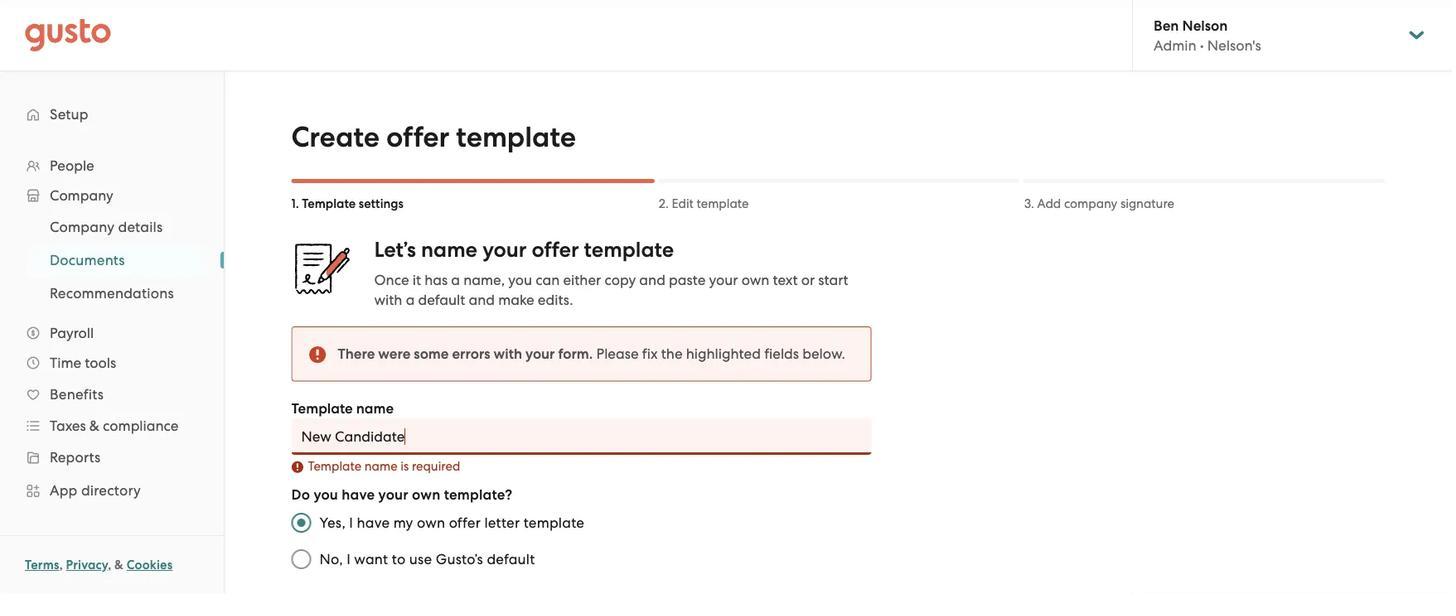 Task type: describe. For each thing, give the bounding box(es) containing it.
1 vertical spatial offer
[[532, 238, 579, 263]]

cookies button
[[127, 556, 173, 575]]

use
[[409, 551, 432, 568]]

is
[[401, 459, 409, 474]]

it
[[413, 272, 421, 289]]

time tools
[[50, 355, 116, 371]]

your left form.
[[526, 346, 555, 363]]

once it has a name, you can either copy and paste your own text or start with a default and make edits.
[[374, 272, 849, 308]]

no,
[[320, 551, 343, 568]]

yes,
[[320, 515, 346, 532]]

create offer template
[[291, 121, 576, 154]]

2 , from the left
[[108, 558, 111, 573]]

once
[[374, 272, 409, 289]]

to
[[392, 551, 406, 568]]

setup link
[[17, 100, 207, 129]]

were
[[378, 346, 411, 363]]

terms
[[25, 558, 59, 573]]

copy
[[605, 272, 636, 289]]

your down template name is required
[[379, 486, 409, 503]]

directory
[[81, 483, 141, 499]]

paste
[[669, 272, 706, 289]]

template for template name is required
[[308, 459, 362, 474]]

terms link
[[25, 558, 59, 573]]

company for company
[[50, 187, 113, 204]]

name for your
[[421, 238, 478, 263]]

company details link
[[30, 212, 207, 242]]

company details
[[50, 219, 163, 235]]

gusto navigation element
[[0, 71, 224, 595]]

recommendations
[[50, 285, 174, 302]]

letter
[[485, 515, 520, 532]]

text
[[773, 272, 798, 289]]

template?
[[444, 486, 513, 503]]

or
[[802, 272, 815, 289]]

company
[[1065, 197, 1118, 211]]

nelson
[[1183, 17, 1228, 34]]

app directory link
[[17, 476, 207, 506]]

do you have your own template?
[[291, 486, 513, 503]]

taxes & compliance button
[[17, 411, 207, 441]]

template settings
[[302, 197, 404, 211]]

list containing company details
[[0, 211, 224, 310]]

name for is
[[365, 459, 398, 474]]

required
[[412, 459, 460, 474]]

compliance
[[103, 418, 179, 435]]

template name
[[291, 400, 394, 417]]

terms , privacy , & cookies
[[25, 558, 173, 573]]

template name is required
[[308, 459, 460, 474]]

your inside once it has a name, you can either copy and paste your own text or start with a default and make edits.
[[709, 272, 738, 289]]

taxes & compliance
[[50, 418, 179, 435]]

privacy link
[[66, 558, 108, 573]]

1 , from the left
[[59, 558, 63, 573]]

settings
[[359, 197, 404, 211]]

i for yes,
[[349, 515, 353, 532]]

own for template?
[[412, 486, 441, 503]]

some
[[414, 346, 449, 363]]

& inside dropdown button
[[89, 418, 99, 435]]

people
[[50, 158, 94, 174]]

start
[[819, 272, 849, 289]]

nelson's
[[1208, 37, 1262, 54]]

list containing people
[[0, 151, 224, 595]]

do
[[291, 486, 310, 503]]

let's
[[374, 238, 416, 263]]

want
[[354, 551, 388, 568]]

the
[[661, 346, 683, 362]]

home image
[[25, 19, 111, 52]]

documents
[[50, 252, 125, 269]]

fields
[[765, 346, 799, 362]]

form.
[[558, 346, 593, 363]]

make
[[498, 292, 535, 308]]

1 vertical spatial name
[[356, 400, 394, 417]]

edits.
[[538, 292, 573, 308]]

edit template
[[672, 197, 749, 211]]

reports
[[50, 449, 101, 466]]

recommendations link
[[30, 279, 207, 308]]

time tools button
[[17, 348, 207, 378]]



Task type: vqa. For each thing, say whether or not it's contained in the screenshot.
Payroll history to the left
no



Task type: locate. For each thing, give the bounding box(es) containing it.
company button
[[17, 181, 207, 211]]

with right errors
[[494, 346, 522, 363]]

name left the is
[[365, 459, 398, 474]]

No, I want to use Gusto's default radio
[[283, 541, 320, 578]]

payroll
[[50, 325, 94, 342]]

admin
[[1154, 37, 1197, 54]]

1 vertical spatial template
[[291, 400, 353, 417]]

can
[[536, 272, 560, 289]]

0 vertical spatial with
[[374, 292, 403, 308]]

& left cookies button
[[114, 558, 124, 573]]

1 horizontal spatial &
[[114, 558, 124, 573]]

1 company from the top
[[50, 187, 113, 204]]

template
[[302, 197, 356, 211], [291, 400, 353, 417], [308, 459, 362, 474]]

have
[[342, 486, 375, 503], [357, 515, 390, 532]]

1 vertical spatial with
[[494, 346, 522, 363]]

app
[[50, 483, 78, 499]]

your up name,
[[483, 238, 527, 263]]

1 horizontal spatial default
[[487, 551, 535, 568]]

benefits
[[50, 386, 104, 403]]

highlighted
[[686, 346, 761, 362]]

own down required
[[412, 486, 441, 503]]

you up make
[[509, 272, 532, 289]]

and right "copy" at the top of page
[[640, 272, 666, 289]]

0 horizontal spatial a
[[406, 292, 415, 308]]

fix
[[643, 346, 658, 362]]

template for template settings
[[302, 197, 356, 211]]

a
[[451, 272, 460, 289], [406, 292, 415, 308]]

your right paste in the top left of the page
[[709, 272, 738, 289]]

& right 'taxes'
[[89, 418, 99, 435]]

offer down template?
[[449, 515, 481, 532]]

0 vertical spatial have
[[342, 486, 375, 503]]

payroll button
[[17, 318, 207, 348]]

have for your
[[342, 486, 375, 503]]

taxes
[[50, 418, 86, 435]]

edit
[[672, 197, 694, 211]]

privacy
[[66, 558, 108, 573]]

with down once
[[374, 292, 403, 308]]

a down it
[[406, 292, 415, 308]]

1 vertical spatial company
[[50, 219, 115, 235]]

please
[[597, 346, 639, 362]]

1 horizontal spatial a
[[451, 272, 460, 289]]

you right 'do'
[[314, 486, 338, 503]]

own inside once it has a name, you can either copy and paste your own text or start with a default and make edits.
[[742, 272, 770, 289]]

no, i want to use gusto's default
[[320, 551, 535, 568]]

tools
[[85, 355, 116, 371]]

name down there
[[356, 400, 394, 417]]

0 horizontal spatial with
[[374, 292, 403, 308]]

own right the my
[[417, 515, 446, 532]]

default down has on the top left of the page
[[418, 292, 465, 308]]

0 vertical spatial i
[[349, 515, 353, 532]]

1 vertical spatial have
[[357, 515, 390, 532]]

ben
[[1154, 17, 1179, 34]]

has
[[425, 272, 448, 289]]

1 vertical spatial and
[[469, 292, 495, 308]]

1 vertical spatial i
[[347, 551, 351, 568]]

0 vertical spatial name
[[421, 238, 478, 263]]

yes, i have my own offer letter template
[[320, 515, 585, 532]]

default inside once it has a name, you can either copy and paste your own text or start with a default and make edits.
[[418, 292, 465, 308]]

0 vertical spatial offer
[[386, 121, 450, 154]]

setup
[[50, 106, 89, 123]]

0 vertical spatial a
[[451, 272, 460, 289]]

let's name your offer template
[[374, 238, 674, 263]]

company
[[50, 187, 113, 204], [50, 219, 115, 235]]

1 horizontal spatial and
[[640, 272, 666, 289]]

with
[[374, 292, 403, 308], [494, 346, 522, 363]]

name up has on the top left of the page
[[421, 238, 478, 263]]

there were some errors with your form. please fix the highlighted fields below.
[[338, 346, 846, 363]]

company for company details
[[50, 219, 115, 235]]

1 vertical spatial &
[[114, 558, 124, 573]]

ben nelson admin • nelson's
[[1154, 17, 1262, 54]]

cookies
[[127, 558, 173, 573]]

0 vertical spatial own
[[742, 272, 770, 289]]

default down letter
[[487, 551, 535, 568]]

and down name,
[[469, 292, 495, 308]]

2 company from the top
[[50, 219, 115, 235]]

0 horizontal spatial you
[[314, 486, 338, 503]]

have for my
[[357, 515, 390, 532]]

0 horizontal spatial &
[[89, 418, 99, 435]]

i right yes,
[[349, 515, 353, 532]]

, left cookies
[[108, 558, 111, 573]]

2 vertical spatial name
[[365, 459, 398, 474]]

0 horizontal spatial ,
[[59, 558, 63, 573]]

&
[[89, 418, 99, 435], [114, 558, 124, 573]]

i
[[349, 515, 353, 532], [347, 551, 351, 568]]

2 vertical spatial own
[[417, 515, 446, 532]]

1 vertical spatial own
[[412, 486, 441, 503]]

benefits link
[[17, 380, 207, 410]]

1 list from the top
[[0, 151, 224, 595]]

1 vertical spatial a
[[406, 292, 415, 308]]

company down people
[[50, 187, 113, 204]]

0 vertical spatial you
[[509, 272, 532, 289]]

0 vertical spatial template
[[302, 197, 356, 211]]

offer up settings
[[386, 121, 450, 154]]

, left privacy link
[[59, 558, 63, 573]]

i for no,
[[347, 551, 351, 568]]

offer up can
[[532, 238, 579, 263]]

offer
[[386, 121, 450, 154], [532, 238, 579, 263], [449, 515, 481, 532]]

add
[[1038, 197, 1062, 211]]

1 vertical spatial default
[[487, 551, 535, 568]]

i right 'no,'
[[347, 551, 351, 568]]

own left text
[[742, 272, 770, 289]]

own
[[742, 272, 770, 289], [412, 486, 441, 503], [417, 515, 446, 532]]

2 vertical spatial template
[[308, 459, 362, 474]]

2 vertical spatial offer
[[449, 515, 481, 532]]

0 vertical spatial company
[[50, 187, 113, 204]]

name,
[[464, 272, 505, 289]]

0 vertical spatial and
[[640, 272, 666, 289]]

template down there
[[291, 400, 353, 417]]

template up 'do'
[[308, 459, 362, 474]]

a right has on the top left of the page
[[451, 272, 460, 289]]

gusto's
[[436, 551, 483, 568]]

have left the my
[[357, 515, 390, 532]]

company up documents
[[50, 219, 115, 235]]

people button
[[17, 151, 207, 181]]

1 horizontal spatial you
[[509, 272, 532, 289]]

0 vertical spatial default
[[418, 292, 465, 308]]

errors
[[452, 346, 490, 363]]

there
[[338, 346, 375, 363]]

1 vertical spatial you
[[314, 486, 338, 503]]

your
[[483, 238, 527, 263], [709, 272, 738, 289], [526, 346, 555, 363], [379, 486, 409, 503]]

my
[[394, 515, 413, 532]]

and
[[640, 272, 666, 289], [469, 292, 495, 308]]

template
[[456, 121, 576, 154], [697, 197, 749, 211], [584, 238, 674, 263], [524, 515, 585, 532]]

below.
[[803, 346, 846, 362]]

add company signature
[[1038, 197, 1175, 211]]

have down template name is required
[[342, 486, 375, 503]]

documents link
[[30, 245, 207, 275]]

0 horizontal spatial and
[[469, 292, 495, 308]]

signature
[[1121, 197, 1175, 211]]

you
[[509, 272, 532, 289], [314, 486, 338, 503]]

Yes, I have my own offer letter template radio
[[283, 505, 320, 541]]

•
[[1200, 37, 1205, 54]]

reports link
[[17, 443, 207, 473]]

template for template name
[[291, 400, 353, 417]]

app directory
[[50, 483, 141, 499]]

either
[[563, 272, 601, 289]]

own for offer
[[417, 515, 446, 532]]

1 horizontal spatial with
[[494, 346, 522, 363]]

template left settings
[[302, 197, 356, 211]]

Template name text field
[[291, 419, 872, 455]]

default
[[418, 292, 465, 308], [487, 551, 535, 568]]

list
[[0, 151, 224, 595], [0, 211, 224, 310]]

you inside once it has a name, you can either copy and paste your own text or start with a default and make edits.
[[509, 272, 532, 289]]

time
[[50, 355, 81, 371]]

details
[[118, 219, 163, 235]]

2 list from the top
[[0, 211, 224, 310]]

company inside dropdown button
[[50, 187, 113, 204]]

create
[[291, 121, 380, 154]]

0 vertical spatial &
[[89, 418, 99, 435]]

with inside once it has a name, you can either copy and paste your own text or start with a default and make edits.
[[374, 292, 403, 308]]

0 horizontal spatial default
[[418, 292, 465, 308]]

1 horizontal spatial ,
[[108, 558, 111, 573]]



